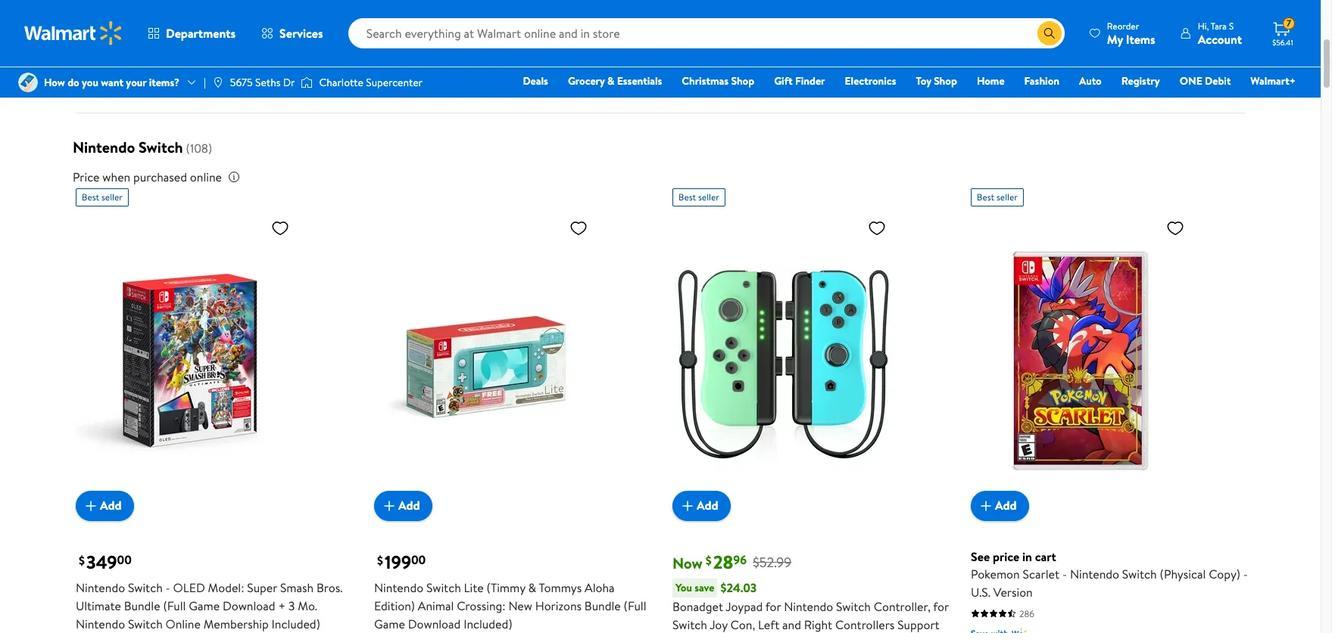Task type: locate. For each thing, give the bounding box(es) containing it.
rollbacks
[[568, 84, 608, 100]]

aloha
[[585, 580, 615, 596]]

00 for 199
[[411, 552, 426, 569]]

download up membership
[[223, 598, 275, 615]]

2 included) from the left
[[464, 616, 512, 633]]

one debit
[[1180, 73, 1231, 89]]

1 add to cart image from the left
[[82, 497, 100, 515]]

add to cart image up see
[[977, 497, 995, 515]]

1 horizontal spatial shop
[[731, 73, 755, 89]]

3 shop from the left
[[98, 74, 121, 89]]

reorder
[[1107, 19, 1139, 32]]

switch up animal
[[426, 580, 461, 596]]

2 bundle from the left
[[585, 598, 621, 615]]

1 horizontal spatial download
[[408, 616, 461, 633]]

gaming inside gaming rollbacks
[[570, 74, 606, 89]]

$
[[79, 553, 85, 569], [377, 553, 383, 569], [706, 553, 712, 569]]

christmas shop
[[682, 73, 755, 89]]

game down oled in the left of the page
[[189, 598, 220, 615]]

movies,
[[827, 74, 862, 89]]

2 $ from the left
[[377, 553, 383, 569]]

1 horizontal spatial best
[[679, 190, 696, 203]]

shop all savings
[[98, 74, 169, 89]]

home
[[977, 73, 1005, 89]]

$ left 28
[[706, 553, 712, 569]]

all
[[123, 74, 134, 89]]

switch down bonadget
[[673, 617, 707, 634]]

playstation link
[[367, 16, 445, 90]]

smash
[[280, 580, 314, 596]]

add to favorites list, pokemon scarlet - nintendo switch (physical copy) - u.s. version image
[[1166, 219, 1185, 237]]

 image
[[301, 75, 313, 90]]

$ left 199
[[377, 553, 383, 569]]

1 vertical spatial game
[[374, 616, 405, 633]]

gaming rollbacks link
[[548, 16, 627, 100]]

1 horizontal spatial best seller
[[679, 190, 719, 203]]

1 gaming from the left
[[570, 74, 606, 89]]

add up $ 349 00
[[100, 498, 122, 515]]

add button up $ 199 00
[[374, 491, 432, 521]]

3 gaming from the left
[[752, 74, 787, 89]]

- left oled in the left of the page
[[166, 580, 170, 596]]

price
[[73, 169, 100, 185]]

2 horizontal spatial $
[[706, 553, 712, 569]]

 image right |
[[212, 77, 224, 89]]

1 (full from the left
[[163, 598, 186, 615]]

bundle inside nintendo switch lite (timmy & tommys aloha edition) animal crossing: new horizons bundle (full game download included)
[[585, 598, 621, 615]]

add up 'price'
[[995, 498, 1017, 515]]

0 horizontal spatial best seller
[[82, 190, 123, 203]]

walmart+ link
[[1244, 73, 1303, 89]]

nintendo up edition)
[[374, 580, 423, 596]]

want
[[101, 75, 123, 90]]

s
[[1229, 19, 1234, 32]]

switch
[[139, 137, 183, 157], [1122, 566, 1157, 583], [128, 580, 163, 596], [426, 580, 461, 596], [836, 599, 871, 615], [128, 616, 163, 633], [673, 617, 707, 634]]

gaming inside gaming furniture
[[752, 74, 787, 89]]

seller
[[101, 190, 123, 203], [698, 190, 719, 203], [997, 190, 1018, 203]]

0 horizontal spatial included)
[[272, 616, 320, 633]]

& inside movies, music, & books
[[842, 84, 849, 100]]

(full inside nintendo switch lite (timmy & tommys aloha edition) animal crossing: new horizons bundle (full game download included)
[[624, 598, 646, 615]]

& up new
[[528, 580, 536, 596]]

add to cart image for pokemon scarlet - nintendo switch (physical copy) - u.s. version image
[[977, 497, 995, 515]]

(full
[[163, 598, 186, 615], [624, 598, 646, 615]]

3 add button from the left
[[673, 491, 731, 521]]

0 horizontal spatial shop
[[98, 74, 121, 89]]

1 shop from the left
[[731, 73, 755, 89]]

bundle right ultimate
[[124, 598, 160, 615]]

horizons
[[535, 598, 582, 615]]

- right 'scarlet'
[[1063, 566, 1067, 583]]

2 add to cart image from the left
[[977, 497, 995, 515]]

nintendo switch lite (timmy & tommys aloha edition) animal crossing: new horizons bundle (full game download included)
[[374, 580, 646, 633]]

seller for 349
[[101, 190, 123, 203]]

bros.
[[317, 580, 343, 596]]

1 00 from the left
[[117, 552, 132, 569]]

 image left how
[[18, 73, 38, 92]]

bundle inside 'nintendo switch - oled model: super smash bros. ultimate bundle (full game download + 3 mo. nintendo switch online membership included)'
[[124, 598, 160, 615]]

0 horizontal spatial game
[[189, 598, 220, 615]]

0 horizontal spatial &
[[528, 580, 536, 596]]

registry
[[1122, 73, 1160, 89]]

2 shop from the left
[[934, 73, 957, 89]]

1 horizontal spatial seller
[[698, 190, 719, 203]]

bundle down aloha
[[585, 598, 621, 615]]

video
[[203, 74, 228, 89]]

add button for bonadget joypad for nintendo switch controller, for switch joy con, left and right controllers support dual vibration/motion control/wake-up function, for switch joycon pair (avocado green/light blue) image
[[673, 491, 731, 521]]

edition)
[[374, 598, 415, 615]]

shop all image
[[106, 16, 161, 70]]

2 horizontal spatial best
[[977, 190, 995, 203]]

199
[[385, 550, 411, 575]]

+
[[278, 598, 286, 615]]

4 add button from the left
[[971, 491, 1029, 521]]

2 add to cart image from the left
[[679, 497, 697, 515]]

add up 28
[[697, 498, 718, 515]]

3 add from the left
[[697, 498, 718, 515]]

2 horizontal spatial shop
[[934, 73, 957, 89]]

2 add button from the left
[[374, 491, 432, 521]]

1 horizontal spatial included)
[[464, 616, 512, 633]]

1 horizontal spatial (full
[[624, 598, 646, 615]]

(full inside 'nintendo switch - oled model: super smash bros. ultimate bundle (full game download + 3 mo. nintendo switch online membership included)'
[[163, 598, 186, 615]]

add to cart image
[[380, 497, 398, 515], [977, 497, 995, 515]]

how
[[44, 75, 65, 90]]

u.s.
[[971, 584, 991, 601]]

0 horizontal spatial gaming
[[570, 74, 606, 89]]

download inside nintendo switch lite (timmy & tommys aloha edition) animal crossing: new horizons bundle (full game download included)
[[408, 616, 461, 633]]

playstation image
[[379, 16, 433, 70]]

and
[[782, 617, 801, 634]]

2 (full from the left
[[624, 598, 646, 615]]

- right copy)
[[1243, 566, 1248, 583]]

00 up animal
[[411, 552, 426, 569]]

2 horizontal spatial best seller
[[977, 190, 1018, 203]]

2 best from the left
[[679, 190, 696, 203]]

&
[[607, 73, 615, 89], [842, 84, 849, 100], [528, 580, 536, 596]]

00
[[117, 552, 132, 569], [411, 552, 426, 569]]

(full up online
[[163, 598, 186, 615]]

0 horizontal spatial $
[[79, 553, 85, 569]]

0 horizontal spatial -
[[166, 580, 170, 596]]

00 inside $ 349 00
[[117, 552, 132, 569]]

0 horizontal spatial  image
[[18, 73, 38, 92]]

add button up 'price'
[[971, 491, 1029, 521]]

2 horizontal spatial gaming
[[752, 74, 787, 89]]

$ inside $ 349 00
[[79, 553, 85, 569]]

save
[[695, 581, 715, 596]]

0 horizontal spatial download
[[223, 598, 275, 615]]

3 seller from the left
[[997, 190, 1018, 203]]

gaming rollbacks image
[[560, 16, 615, 70]]

1 add button from the left
[[76, 491, 134, 521]]

(full left bonadget
[[624, 598, 646, 615]]

you
[[82, 75, 98, 90]]

00 inside $ 199 00
[[411, 552, 426, 569]]

1 best seller from the left
[[82, 190, 123, 203]]

for up left on the bottom right of the page
[[766, 599, 781, 615]]

search icon image
[[1044, 27, 1056, 39]]

2 seller from the left
[[698, 190, 719, 203]]

electronics
[[845, 73, 896, 89]]

oled
[[173, 580, 205, 596]]

best seller
[[82, 190, 123, 203], [679, 190, 719, 203], [977, 190, 1018, 203]]

1 included) from the left
[[272, 616, 320, 633]]

home link
[[970, 73, 1012, 89]]

add to cart image up 349
[[82, 497, 100, 515]]

1 horizontal spatial  image
[[212, 77, 224, 89]]

& inside nintendo switch lite (timmy & tommys aloha edition) animal crossing: new horizons bundle (full game download included)
[[528, 580, 536, 596]]

for
[[766, 599, 781, 615], [933, 599, 949, 615]]

1 horizontal spatial $
[[377, 553, 383, 569]]

0 horizontal spatial best
[[82, 190, 99, 203]]

gaming furniture link
[[730, 16, 809, 100]]

joypad
[[726, 599, 763, 615]]

nintendo switch lite (timmy & tommys aloha edition) animal crossing: new horizons bundle (full game download included) image
[[374, 212, 594, 509]]

nintendo up right
[[784, 599, 833, 615]]

nintendo switch (108)
[[73, 137, 212, 157]]

1 add from the left
[[100, 498, 122, 515]]

movies, music, & books
[[827, 74, 894, 100]]

fashion link
[[1018, 73, 1066, 89]]

movies, music, & books image
[[833, 16, 888, 70]]

in
[[1023, 549, 1032, 565]]

add button for nintendo switch - oled model: super smash bros. ultimate bundle (full game download + 3 mo. nintendo switch online membership included) image at the left
[[76, 491, 134, 521]]

add button up now
[[673, 491, 731, 521]]

best for 349
[[82, 190, 99, 203]]

gaming for rollbacks
[[570, 74, 606, 89]]

3 $ from the left
[[706, 553, 712, 569]]

0 horizontal spatial (full
[[163, 598, 186, 615]]

3
[[288, 598, 295, 615]]

1 horizontal spatial add to cart image
[[679, 497, 697, 515]]

1 horizontal spatial bundle
[[585, 598, 621, 615]]

add to cart image up now
[[679, 497, 697, 515]]

1 horizontal spatial gaming
[[669, 74, 705, 89]]

1 add to cart image from the left
[[380, 497, 398, 515]]

bonadget joypad for nintendo switch controller, for switch joy con, left and right controllers support dual vibration/motion control/wake-up function, for switch joycon pair (avocado green/light blue) image
[[673, 212, 892, 509]]

nintendo inside nintendo switch lite (timmy & tommys aloha edition) animal crossing: new horizons bundle (full game download included)
[[374, 580, 423, 596]]

& right grocery
[[607, 73, 615, 89]]

games
[[231, 74, 260, 89]]

included) down crossing:
[[464, 616, 512, 633]]

2 horizontal spatial seller
[[997, 190, 1018, 203]]

switch inside nintendo switch lite (timmy & tommys aloha edition) animal crossing: new horizons bundle (full game download included)
[[426, 580, 461, 596]]

0 horizontal spatial add to cart image
[[82, 497, 100, 515]]

0 horizontal spatial add to cart image
[[380, 497, 398, 515]]

Walmart Site-Wide search field
[[348, 18, 1065, 48]]

add to cart image for 349
[[82, 497, 100, 515]]

1 $ from the left
[[79, 553, 85, 569]]

2 horizontal spatial &
[[842, 84, 849, 100]]

shop all savings link
[[94, 16, 173, 90]]

add to cart image
[[82, 497, 100, 515], [679, 497, 697, 515]]

add to cart image for $52.99
[[679, 497, 697, 515]]

2 00 from the left
[[411, 552, 426, 569]]

pc gaming link
[[639, 16, 718, 90]]

mo.
[[298, 598, 317, 615]]

3 best from the left
[[977, 190, 995, 203]]

1 horizontal spatial &
[[607, 73, 615, 89]]

1 horizontal spatial game
[[374, 616, 405, 633]]

add to cart image up 199
[[380, 497, 398, 515]]

for right controller,
[[933, 599, 949, 615]]

1 horizontal spatial add to cart image
[[977, 497, 995, 515]]

game down edition)
[[374, 616, 405, 633]]

dr
[[283, 75, 295, 90]]

all video games image
[[197, 16, 251, 70]]

game
[[189, 598, 220, 615], [374, 616, 405, 633]]

1 seller from the left
[[101, 190, 123, 203]]

walmart plus image
[[1012, 627, 1027, 634]]

 image
[[18, 73, 38, 92], [212, 77, 224, 89]]

nintendo right 'scarlet'
[[1070, 566, 1119, 583]]

1 vertical spatial download
[[408, 616, 461, 633]]

-
[[1063, 566, 1067, 583], [1243, 566, 1248, 583], [166, 580, 170, 596]]

download down animal
[[408, 616, 461, 633]]

1 best from the left
[[82, 190, 99, 203]]

gift
[[774, 73, 793, 89]]

download
[[223, 598, 275, 615], [408, 616, 461, 633]]

nintendo down ultimate
[[76, 616, 125, 633]]

best for $52.99
[[679, 190, 696, 203]]

$ left 349
[[79, 553, 85, 569]]

included) inside nintendo switch lite (timmy & tommys aloha edition) animal crossing: new horizons bundle (full game download included)
[[464, 616, 512, 633]]

toy
[[916, 73, 931, 89]]

0 vertical spatial game
[[189, 598, 220, 615]]

00 for 349
[[117, 552, 132, 569]]

1 horizontal spatial 00
[[411, 552, 426, 569]]

movies, music, & books link
[[821, 16, 900, 100]]

gift finder
[[774, 73, 825, 89]]

 image for 5675
[[212, 77, 224, 89]]

xbox image
[[288, 16, 342, 70]]

0 vertical spatial download
[[223, 598, 275, 615]]

your
[[126, 75, 146, 90]]

2 best seller from the left
[[679, 190, 719, 203]]

4 add from the left
[[995, 498, 1017, 515]]

1 horizontal spatial for
[[933, 599, 949, 615]]

nintendo up ultimate
[[76, 580, 125, 596]]

add for add to cart image related to $52.99
[[697, 498, 718, 515]]

switch up controllers on the right of page
[[836, 599, 871, 615]]

included) inside 'nintendo switch - oled model: super smash bros. ultimate bundle (full game download + 3 mo. nintendo switch online membership included)'
[[272, 616, 320, 633]]

1 bundle from the left
[[124, 598, 160, 615]]

add button for pokemon scarlet - nintendo switch (physical copy) - u.s. version image
[[971, 491, 1029, 521]]

scarlet
[[1023, 566, 1060, 583]]

items?
[[149, 75, 180, 90]]

included) down 3
[[272, 616, 320, 633]]

auto link
[[1073, 73, 1109, 89]]

add up $ 199 00
[[398, 498, 420, 515]]

add button up $ 349 00
[[76, 491, 134, 521]]

pc gaming
[[653, 74, 705, 89]]

2 add from the left
[[398, 498, 420, 515]]

0 horizontal spatial 00
[[117, 552, 132, 569]]

0 horizontal spatial bundle
[[124, 598, 160, 615]]

pokemon
[[971, 566, 1020, 583]]

00 up ultimate
[[117, 552, 132, 569]]

& left books
[[842, 84, 849, 100]]

0 horizontal spatial seller
[[101, 190, 123, 203]]

switch left (physical
[[1122, 566, 1157, 583]]

account
[[1198, 31, 1242, 47]]

Search search field
[[348, 18, 1065, 48]]

savings
[[136, 74, 169, 89]]

0 horizontal spatial for
[[766, 599, 781, 615]]

departments
[[166, 25, 236, 42]]

game inside 'nintendo switch - oled model: super smash bros. ultimate bundle (full game download + 3 mo. nintendo switch online membership included)'
[[189, 598, 220, 615]]

best seller for 349
[[82, 190, 123, 203]]

$ inside $ 199 00
[[377, 553, 383, 569]]



Task type: describe. For each thing, give the bounding box(es) containing it.
tommys
[[539, 580, 582, 596]]

toy shop link
[[909, 73, 964, 89]]

membership
[[203, 616, 269, 633]]

one
[[1180, 73, 1203, 89]]

hi, tara s account
[[1198, 19, 1242, 47]]

lite
[[464, 580, 484, 596]]

you save $24.03 bonadget joypad for nintendo switch controller, for switch joy con, left and right controllers suppor
[[673, 580, 949, 634]]

add for 349's add to cart image
[[100, 498, 122, 515]]

gaming furniture
[[749, 74, 790, 100]]

cart
[[1035, 549, 1056, 565]]

all video games
[[188, 74, 260, 89]]

game inside nintendo switch lite (timmy & tommys aloha edition) animal crossing: new horizons bundle (full game download included)
[[374, 616, 405, 633]]

switch inside the see price in cart pokemon scarlet - nintendo switch (physical copy) - u.s. version
[[1122, 566, 1157, 583]]

grocery & essentials
[[568, 73, 662, 89]]

7 $56.41
[[1273, 17, 1293, 48]]

$ 349 00
[[79, 550, 132, 575]]

charlotte supercenter
[[319, 75, 423, 90]]

super
[[247, 580, 277, 596]]

switch left online
[[128, 616, 163, 633]]

shop for toy shop
[[934, 73, 957, 89]]

model:
[[208, 580, 244, 596]]

gaming for furniture
[[752, 74, 787, 89]]

nintendo inside the see price in cart pokemon scarlet - nintendo switch (physical copy) - u.s. version
[[1070, 566, 1119, 583]]

music,
[[865, 74, 894, 89]]

add to cart image for nintendo switch lite (timmy & tommys aloha edition) animal crossing: new horizons bundle (full game download included) image
[[380, 497, 398, 515]]

see price in cart pokemon scarlet - nintendo switch (physical copy) - u.s. version
[[971, 549, 1248, 601]]

all
[[188, 74, 201, 89]]

when
[[103, 169, 130, 185]]

add for add to cart icon corresponding to pokemon scarlet - nintendo switch (physical copy) - u.s. version image
[[995, 498, 1017, 515]]

nintendo inside the you save $24.03 bonadget joypad for nintendo switch controller, for switch joy con, left and right controllers suppor
[[784, 599, 833, 615]]

nintendo up when
[[73, 137, 135, 157]]

grocery
[[568, 73, 605, 89]]

finder
[[795, 73, 825, 89]]

now
[[673, 553, 703, 574]]

reorder my items
[[1107, 19, 1156, 47]]

items
[[1126, 31, 1156, 47]]

gift finder link
[[767, 73, 832, 89]]

1 horizontal spatial -
[[1063, 566, 1067, 583]]

services
[[280, 25, 323, 42]]

add to favorites list, bonadget joypad for nintendo switch controller, for switch joy con, left and right controllers support dual vibration/motion control/wake-up function, for switch joycon pair (avocado green/light blue) image
[[868, 219, 886, 237]]

you
[[676, 581, 692, 596]]

toy shop
[[916, 73, 957, 89]]

nintendo switch - oled model: super smash bros. ultimate bundle (full game download + 3 mo. nintendo switch online membership included) image
[[76, 212, 295, 509]]

$ for 349
[[79, 553, 85, 569]]

departments button
[[135, 15, 249, 52]]

pc gaming image
[[651, 16, 706, 70]]

28
[[713, 550, 733, 575]]

xbox
[[304, 74, 326, 89]]

349
[[86, 550, 117, 575]]

deals link
[[516, 73, 555, 89]]

$ 199 00
[[377, 550, 426, 575]]

new
[[509, 598, 532, 615]]

books
[[852, 84, 879, 100]]

one debit link
[[1173, 73, 1238, 89]]

3 best seller from the left
[[977, 190, 1018, 203]]

2 for from the left
[[933, 599, 949, 615]]

(physical
[[1160, 566, 1206, 583]]

2 gaming from the left
[[669, 74, 705, 89]]

 image for how
[[18, 73, 38, 92]]

deals
[[523, 73, 548, 89]]

add to favorites list, nintendo switch - oled model: super smash bros. ultimate bundle (full game download + 3 mo. nintendo switch online membership included) image
[[271, 219, 289, 237]]

286
[[1020, 608, 1035, 621]]

2 horizontal spatial -
[[1243, 566, 1248, 583]]

playstation
[[380, 74, 432, 89]]

fashion
[[1025, 73, 1060, 89]]

add to favorites list, nintendo switch lite (timmy & tommys aloha edition) animal crossing: new horizons bundle (full game download included) image
[[570, 219, 588, 237]]

essentials
[[617, 73, 662, 89]]

supercenter
[[366, 75, 423, 90]]

download inside 'nintendo switch - oled model: super smash bros. ultimate bundle (full game download + 3 mo. nintendo switch online membership included)'
[[223, 598, 275, 615]]

best seller for $52.99
[[679, 190, 719, 203]]

switch up the purchased
[[139, 137, 183, 157]]

(timmy
[[487, 580, 525, 596]]

online
[[190, 169, 222, 185]]

bonadget
[[673, 599, 723, 615]]

pc
[[653, 74, 667, 89]]

gaming furniture image
[[742, 16, 797, 70]]

(108)
[[186, 140, 212, 156]]

price
[[993, 549, 1020, 565]]

hi,
[[1198, 19, 1209, 32]]

5675
[[230, 75, 253, 90]]

switch left oled in the left of the page
[[128, 580, 163, 596]]

$ inside now $ 28 96 $52.99
[[706, 553, 712, 569]]

how do you want your items?
[[44, 75, 180, 90]]

controller,
[[874, 599, 931, 615]]

legal information image
[[228, 171, 240, 183]]

add for add to cart icon associated with nintendo switch lite (timmy & tommys aloha edition) animal crossing: new horizons bundle (full game download included) image
[[398, 498, 420, 515]]

animal
[[418, 598, 454, 615]]

ultimate
[[76, 598, 121, 615]]

$56.41
[[1273, 37, 1293, 48]]

tara
[[1211, 19, 1227, 32]]

electronics link
[[838, 73, 903, 89]]

my
[[1107, 31, 1123, 47]]

1 for from the left
[[766, 599, 781, 615]]

registry link
[[1115, 73, 1167, 89]]

joy
[[710, 617, 728, 634]]

purchased
[[133, 169, 187, 185]]

crossing:
[[457, 598, 506, 615]]

con,
[[731, 617, 755, 634]]

pokemon scarlet - nintendo switch (physical copy) - u.s. version image
[[971, 212, 1191, 509]]

$ for 199
[[377, 553, 383, 569]]

auto
[[1079, 73, 1102, 89]]

nintendo image
[[470, 16, 524, 70]]

now $ 28 96 $52.99
[[673, 550, 792, 575]]

price when purchased online
[[73, 169, 222, 185]]

walmart+
[[1251, 73, 1296, 89]]

$24.03
[[721, 580, 757, 597]]

controllers
[[835, 617, 895, 634]]

walmart image
[[24, 21, 123, 45]]

shop for christmas shop
[[731, 73, 755, 89]]

$52.99
[[753, 554, 792, 573]]

add button for nintendo switch lite (timmy & tommys aloha edition) animal crossing: new horizons bundle (full game download included) image
[[374, 491, 432, 521]]

seller for $52.99
[[698, 190, 719, 203]]

7
[[1287, 17, 1291, 30]]

|
[[204, 75, 206, 90]]

- inside 'nintendo switch - oled model: super smash bros. ultimate bundle (full game download + 3 mo. nintendo switch online membership included)'
[[166, 580, 170, 596]]



Task type: vqa. For each thing, say whether or not it's contained in the screenshot.
walmart plus Image
yes



